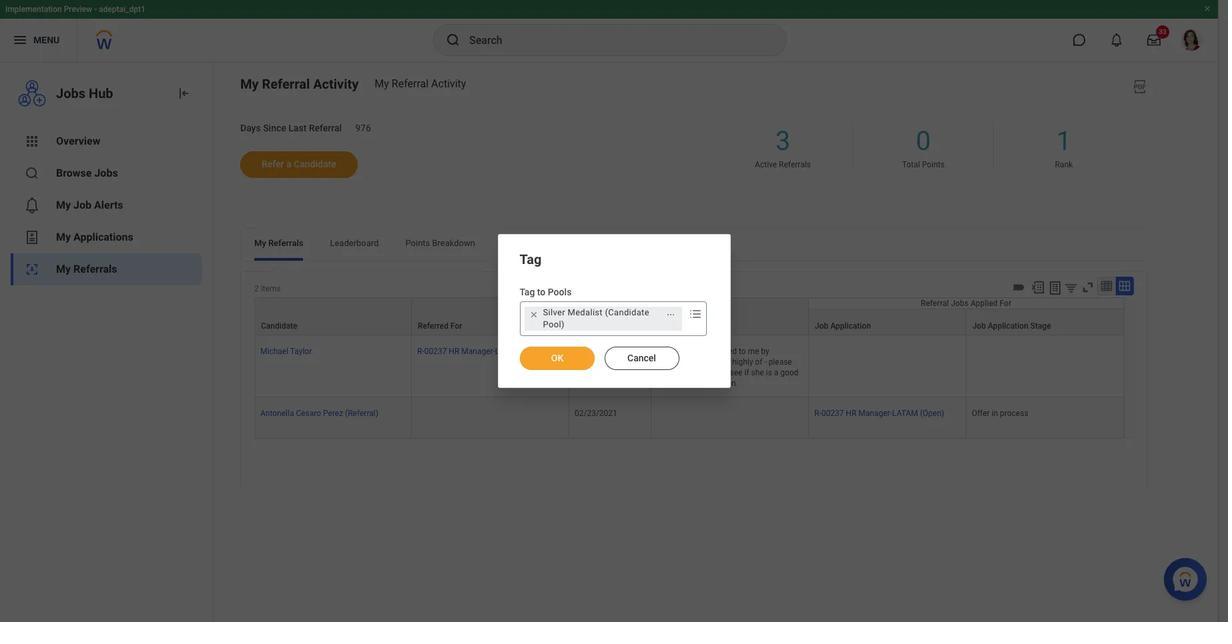 Task type: describe. For each thing, give the bounding box(es) containing it.
for
[[666, 379, 676, 389]]

candidate inside refer a candidate button
[[294, 159, 336, 169]]

r-00237 hr manager-latam (open) for the right r-00237 hr manager-latam (open) link
[[815, 409, 945, 419]]

search image
[[445, 32, 461, 48]]

a inside button
[[286, 159, 291, 169]]

1 horizontal spatial to
[[692, 368, 699, 378]]

job for job application
[[815, 322, 829, 331]]

manager- for r-00237 hr manager-latam (open) link to the left
[[462, 347, 495, 356]]

2
[[254, 284, 259, 294]]

1 horizontal spatial my referral activity
[[375, 78, 466, 90]]

fullscreen image
[[1081, 280, 1096, 295]]

1 horizontal spatial activity
[[431, 78, 466, 90]]

job inside navigation pane region
[[73, 199, 91, 212]]

prompts image
[[687, 306, 703, 322]]

job application
[[815, 322, 871, 331]]

silver medalist (candidate pool), press delete to clear value. option
[[524, 307, 682, 331]]

since
[[263, 123, 286, 134]]

antonella cesaro perez (referral) link
[[260, 407, 378, 419]]

region containing ok
[[520, 336, 709, 372]]

think
[[696, 358, 714, 367]]

latam for r-00237 hr manager-latam (open) link to the left
[[495, 347, 521, 356]]

of
[[755, 358, 763, 367]]

job application stage
[[973, 322, 1051, 331]]

row containing antonella cesaro perez (referral)
[[254, 398, 1124, 439]]

1
[[1057, 126, 1072, 157]]

silver
[[543, 308, 565, 318]]

perez
[[323, 409, 343, 419]]

rank
[[1055, 160, 1073, 169]]

offer in process
[[972, 409, 1029, 419]]

last
[[289, 123, 307, 134]]

- inside banner
[[94, 5, 97, 14]]

highly
[[732, 358, 753, 367]]

00237 for the right r-00237 hr manager-latam (open) link
[[822, 409, 844, 419]]

latam for the right r-00237 hr manager-latam (open) link
[[893, 409, 918, 419]]

implementation
[[5, 5, 62, 14]]

see
[[730, 368, 743, 378]]

antonella was referred to me by someone i think very highly of - please reach out to her and see if she is a good fit for our organisation.
[[657, 347, 801, 389]]

browse jobs link
[[11, 158, 202, 190]]

preview
[[64, 5, 92, 14]]

2 items
[[254, 284, 281, 294]]

cancel button
[[605, 347, 679, 370]]

view printable version (pdf) image
[[1132, 79, 1148, 95]]

referrals inside "link"
[[73, 263, 117, 276]]

someone
[[657, 358, 690, 367]]

0 total points
[[902, 126, 945, 169]]

organisation.
[[692, 379, 738, 389]]

applications
[[73, 231, 133, 244]]

referrals inside the 3 active referrals
[[779, 160, 811, 169]]

hr for r-00237 hr manager-latam (open) link to the left
[[449, 347, 460, 356]]

our
[[678, 379, 690, 389]]

michael
[[260, 347, 288, 356]]

antonella cesaro perez (referral)
[[260, 409, 378, 419]]

search image
[[24, 166, 40, 182]]

refer a candidate button
[[240, 151, 358, 178]]

fit
[[657, 379, 664, 389]]

refer a candidate
[[262, 159, 336, 169]]

days
[[240, 123, 261, 134]]

row containing referral jobs applied for
[[254, 298, 1124, 336]]

please
[[769, 358, 792, 367]]

referral inside popup button
[[921, 299, 949, 308]]

implementation preview -   adeptai_dpt1
[[5, 5, 145, 14]]

976
[[355, 123, 371, 134]]

00237 for r-00237 hr manager-latam (open) link to the left
[[424, 347, 447, 356]]

comments button
[[652, 298, 809, 335]]

alerts
[[94, 199, 123, 212]]

browse jobs
[[56, 167, 118, 180]]

comments
[[658, 322, 697, 331]]

points breakdown
[[406, 238, 475, 248]]

my job alerts
[[56, 199, 123, 212]]

0 horizontal spatial my referral activity
[[240, 76, 359, 92]]

(candidate
[[605, 308, 650, 318]]

stage
[[1031, 322, 1051, 331]]

job application button
[[809, 310, 966, 335]]

points inside 0 total points
[[922, 160, 945, 169]]

(open) for r-00237 hr manager-latam (open) link to the left
[[523, 347, 547, 356]]

referred
[[418, 322, 449, 331]]

referred for button
[[412, 298, 569, 335]]

navigation pane region
[[0, 61, 214, 623]]

row containing michael taylor
[[254, 336, 1124, 398]]

my job alerts link
[[11, 190, 202, 222]]

process
[[1000, 409, 1029, 419]]

heatmap image
[[24, 134, 40, 150]]

02/23/2021
[[575, 409, 617, 419]]

0 vertical spatial to
[[537, 287, 546, 298]]

antonella for antonella cesaro perez (referral)
[[260, 409, 294, 419]]

my inside "link"
[[56, 263, 71, 276]]

me
[[748, 347, 759, 356]]

referral jobs applied for
[[921, 299, 1012, 308]]

notifications large image
[[1110, 33, 1124, 47]]

and
[[715, 368, 728, 378]]

close environment banner image
[[1204, 5, 1212, 13]]

my applications link
[[11, 222, 202, 254]]

my referrals image
[[24, 262, 40, 278]]

days since last referral
[[240, 123, 342, 134]]

overview
[[56, 135, 100, 148]]

1 vertical spatial to
[[739, 347, 746, 356]]

medalist
[[568, 308, 603, 318]]

job for job application stage
[[973, 322, 986, 331]]

my inside tab list
[[254, 238, 266, 248]]

jobs for browse jobs
[[94, 167, 118, 180]]

by
[[761, 347, 770, 356]]

applied
[[971, 299, 998, 308]]

referred
[[709, 347, 737, 356]]



Task type: locate. For each thing, give the bounding box(es) containing it.
pool)
[[543, 320, 565, 330]]

0 horizontal spatial points
[[406, 238, 430, 248]]

candidate up michael taylor "link"
[[261, 322, 297, 331]]

activity down search icon
[[431, 78, 466, 90]]

referrals up items
[[268, 238, 303, 248]]

0 vertical spatial r-00237 hr manager-latam (open)
[[417, 347, 547, 356]]

1 tag from the top
[[520, 252, 542, 268]]

points
[[922, 160, 945, 169], [406, 238, 430, 248]]

(open) left ok
[[523, 347, 547, 356]]

cell
[[809, 336, 967, 398], [967, 336, 1124, 398], [652, 398, 809, 439]]

referral jobs applied for button
[[809, 298, 1124, 309]]

leaderboard
[[330, 238, 379, 248]]

tag to pools
[[520, 287, 572, 298]]

offer
[[972, 409, 990, 419]]

for right 'applied'
[[1000, 299, 1012, 308]]

jobs for referral jobs applied for
[[951, 299, 969, 308]]

pools
[[548, 287, 572, 298]]

r-00237 hr manager-latam (open)
[[417, 347, 547, 356], [815, 409, 945, 419]]

(open)
[[523, 347, 547, 356], [920, 409, 945, 419]]

refer
[[262, 159, 284, 169]]

for right referred
[[451, 322, 462, 331]]

ok button
[[520, 347, 595, 370]]

ok
[[551, 353, 563, 364]]

export to excel image
[[1031, 280, 1046, 295]]

1 vertical spatial r-
[[815, 409, 822, 419]]

1 vertical spatial (open)
[[920, 409, 945, 419]]

candidate
[[294, 159, 336, 169], [261, 322, 297, 331]]

1 horizontal spatial my referrals
[[254, 238, 303, 248]]

(open) for the right r-00237 hr manager-latam (open) link
[[920, 409, 945, 419]]

0 vertical spatial latam
[[495, 347, 521, 356]]

items
[[261, 284, 281, 294]]

offer in process element
[[972, 407, 1029, 419]]

1 horizontal spatial (open)
[[920, 409, 945, 419]]

2 horizontal spatial to
[[739, 347, 746, 356]]

0 vertical spatial candidate
[[294, 159, 336, 169]]

0 vertical spatial antonella
[[657, 347, 691, 356]]

0 vertical spatial r-00237 hr manager-latam (open) link
[[417, 344, 547, 356]]

0 horizontal spatial -
[[94, 5, 97, 14]]

activity up days since last referral element
[[313, 76, 359, 92]]

1 vertical spatial referrals
[[268, 238, 303, 248]]

0 horizontal spatial manager-
[[462, 347, 495, 356]]

0 horizontal spatial application
[[831, 322, 871, 331]]

silver medalist (candidate pool) element
[[543, 307, 659, 331]]

job application stage button
[[967, 310, 1124, 335]]

1 rank
[[1055, 126, 1073, 169]]

0 vertical spatial -
[[94, 5, 97, 14]]

- right preview
[[94, 5, 97, 14]]

points left breakdown
[[406, 238, 430, 248]]

2 vertical spatial referrals
[[73, 263, 117, 276]]

my referrals
[[254, 238, 303, 248], [56, 263, 117, 276]]

tag up tag to pools
[[520, 252, 542, 268]]

good
[[781, 368, 799, 378]]

1 horizontal spatial a
[[774, 368, 779, 378]]

referrals down 3
[[779, 160, 811, 169]]

0 horizontal spatial job
[[73, 199, 91, 212]]

- inside antonella was referred to me by someone i think very highly of - please reach out to her and see if she is a good fit for our organisation.
[[765, 358, 767, 367]]

my applications
[[56, 231, 133, 244]]

jobs left the hub
[[56, 85, 85, 101]]

latam
[[495, 347, 521, 356], [893, 409, 918, 419]]

0 vertical spatial a
[[286, 159, 291, 169]]

1 vertical spatial 00237
[[822, 409, 844, 419]]

(open) left offer
[[920, 409, 945, 419]]

application for job application stage
[[988, 322, 1029, 331]]

tag for tag to pools
[[520, 287, 535, 298]]

referrals
[[779, 160, 811, 169], [268, 238, 303, 248], [73, 263, 117, 276]]

application inside popup button
[[831, 322, 871, 331]]

in
[[992, 409, 998, 419]]

2 vertical spatial jobs
[[951, 299, 969, 308]]

to left pools
[[537, 287, 546, 298]]

to up highly
[[739, 347, 746, 356]]

row
[[254, 298, 1124, 336], [254, 309, 1124, 336], [254, 336, 1124, 398], [254, 398, 1124, 439]]

expand table image
[[1118, 280, 1132, 293]]

r- for r-00237 hr manager-latam (open) link to the left
[[417, 347, 424, 356]]

candidate inside candidate popup button
[[261, 322, 297, 331]]

transformation import image
[[176, 85, 192, 101]]

2 horizontal spatial referrals
[[779, 160, 811, 169]]

4 row from the top
[[254, 398, 1124, 439]]

1 vertical spatial a
[[774, 368, 779, 378]]

1 vertical spatial jobs
[[94, 167, 118, 180]]

her
[[701, 368, 713, 378]]

1 vertical spatial manager-
[[859, 409, 893, 419]]

tag for tag
[[520, 252, 542, 268]]

0 horizontal spatial r-00237 hr manager-latam (open) link
[[417, 344, 547, 356]]

jobs
[[56, 85, 85, 101], [94, 167, 118, 180], [951, 299, 969, 308]]

referrals down the my applications on the top of the page
[[73, 263, 117, 276]]

adeptai_dpt1
[[99, 5, 145, 14]]

1 horizontal spatial antonella
[[657, 347, 691, 356]]

antonella up someone
[[657, 347, 691, 356]]

a
[[286, 159, 291, 169], [774, 368, 779, 378]]

taylor
[[290, 347, 312, 356]]

1 application from the left
[[831, 322, 871, 331]]

antonella for antonella was referred to me by someone i think very highly of - please reach out to her and see if she is a good fit for our organisation.
[[657, 347, 691, 356]]

1 vertical spatial points
[[406, 238, 430, 248]]

michael taylor
[[260, 347, 312, 356]]

cell down stage at the right bottom
[[967, 336, 1124, 398]]

0 vertical spatial hr
[[449, 347, 460, 356]]

1 horizontal spatial r-00237 hr manager-latam (open)
[[815, 409, 945, 419]]

0 horizontal spatial r-
[[417, 347, 424, 356]]

manager-
[[462, 347, 495, 356], [859, 409, 893, 419]]

select to filter grid data image
[[1064, 281, 1079, 295]]

points inside tab list
[[406, 238, 430, 248]]

- right of at the right bottom
[[765, 358, 767, 367]]

0 horizontal spatial a
[[286, 159, 291, 169]]

0 vertical spatial (open)
[[523, 347, 547, 356]]

2 horizontal spatial jobs
[[951, 299, 969, 308]]

hr for the right r-00237 hr manager-latam (open) link
[[846, 409, 857, 419]]

if
[[745, 368, 749, 378]]

michael taylor link
[[260, 344, 312, 356]]

points right total on the right
[[922, 160, 945, 169]]

my referrals inside "link"
[[56, 263, 117, 276]]

1 horizontal spatial referrals
[[268, 238, 303, 248]]

0 horizontal spatial for
[[451, 322, 462, 331]]

1 horizontal spatial 00237
[[822, 409, 844, 419]]

candidate button
[[255, 298, 411, 335]]

my referrals link
[[11, 254, 202, 286]]

3
[[776, 126, 791, 157]]

2 application from the left
[[988, 322, 1029, 331]]

1 horizontal spatial job
[[815, 322, 829, 331]]

tag up the x small 'image'
[[520, 287, 535, 298]]

1 vertical spatial candidate
[[261, 322, 297, 331]]

0 vertical spatial r-
[[417, 347, 424, 356]]

0 vertical spatial manager-
[[462, 347, 495, 356]]

0 horizontal spatial to
[[537, 287, 546, 298]]

0 horizontal spatial latam
[[495, 347, 521, 356]]

1 horizontal spatial -
[[765, 358, 767, 367]]

manager- for the right r-00237 hr manager-latam (open) link
[[859, 409, 893, 419]]

reach
[[657, 368, 677, 378]]

jobs down overview link
[[94, 167, 118, 180]]

my referral activity up last
[[240, 76, 359, 92]]

my referral activity down search icon
[[375, 78, 466, 90]]

referred for
[[418, 322, 462, 331]]

browse
[[56, 167, 92, 180]]

tag image
[[1012, 280, 1027, 295]]

x small image
[[527, 308, 540, 322]]

r- for the right r-00237 hr manager-latam (open) link
[[815, 409, 822, 419]]

for
[[1000, 299, 1012, 308], [451, 322, 462, 331]]

1 horizontal spatial r-
[[815, 409, 822, 419]]

cancel
[[628, 353, 656, 364]]

1 vertical spatial antonella
[[260, 409, 294, 419]]

export to worksheets image
[[1048, 280, 1064, 296]]

toolbar
[[1010, 277, 1134, 298]]

inbox large image
[[1148, 33, 1161, 47]]

1 vertical spatial r-00237 hr manager-latam (open) link
[[815, 407, 945, 419]]

cesaro
[[296, 409, 321, 419]]

0 vertical spatial referrals
[[779, 160, 811, 169]]

antonella left cesaro at the left bottom of page
[[260, 409, 294, 419]]

0 horizontal spatial activity
[[313, 76, 359, 92]]

jobs inside popup button
[[951, 299, 969, 308]]

to down i at the bottom of the page
[[692, 368, 699, 378]]

my referral activity
[[240, 76, 359, 92], [375, 78, 466, 90]]

related actions image
[[666, 310, 675, 320]]

activity
[[313, 76, 359, 92], [431, 78, 466, 90]]

1 vertical spatial r-00237 hr manager-latam (open)
[[815, 409, 945, 419]]

is
[[766, 368, 772, 378]]

my
[[240, 76, 259, 92], [375, 78, 389, 90], [56, 199, 71, 212], [56, 231, 71, 244], [254, 238, 266, 248], [56, 263, 71, 276]]

was
[[693, 347, 707, 356]]

breakdown
[[432, 238, 475, 248]]

my referrals down the my applications on the top of the page
[[56, 263, 117, 276]]

antonella
[[657, 347, 691, 356], [260, 409, 294, 419]]

1 row from the top
[[254, 298, 1124, 336]]

candidate down last
[[294, 159, 336, 169]]

-
[[94, 5, 97, 14], [765, 358, 767, 367]]

00237
[[424, 347, 447, 356], [822, 409, 844, 419]]

implementation preview -   adeptai_dpt1 banner
[[0, 0, 1218, 61]]

1 horizontal spatial jobs
[[94, 167, 118, 180]]

job
[[73, 199, 91, 212], [815, 322, 829, 331], [973, 322, 986, 331]]

0 vertical spatial jobs
[[56, 85, 85, 101]]

jobs hub
[[56, 85, 113, 101]]

1 vertical spatial my referrals
[[56, 263, 117, 276]]

jobs hub element
[[56, 84, 165, 103]]

0
[[916, 126, 931, 157]]

she
[[751, 368, 764, 378]]

region
[[520, 336, 709, 372]]

0 horizontal spatial referrals
[[73, 263, 117, 276]]

2 horizontal spatial job
[[973, 322, 986, 331]]

0 vertical spatial for
[[1000, 299, 1012, 308]]

1 horizontal spatial latam
[[893, 409, 918, 419]]

tab list
[[241, 229, 1148, 261]]

02/09/2020
[[575, 347, 617, 356]]

to
[[537, 287, 546, 298], [739, 347, 746, 356], [692, 368, 699, 378]]

r-00237 hr manager-latam (open) for r-00237 hr manager-latam (open) link to the left
[[417, 347, 547, 356]]

(referral)
[[345, 409, 378, 419]]

notifications large image
[[24, 198, 40, 214]]

my referrals inside tab list
[[254, 238, 303, 248]]

1 horizontal spatial manager-
[[859, 409, 893, 419]]

0 vertical spatial 00237
[[424, 347, 447, 356]]

2 tag from the top
[[520, 287, 535, 298]]

total
[[902, 160, 920, 169]]

r-00237 hr manager-latam (open) link
[[417, 344, 547, 356], [815, 407, 945, 419]]

cell down job application popup button
[[809, 336, 967, 398]]

2 row from the top
[[254, 309, 1124, 336]]

0 horizontal spatial my referrals
[[56, 263, 117, 276]]

application for job application
[[831, 322, 871, 331]]

days since last referral element
[[355, 115, 371, 135]]

0 vertical spatial points
[[922, 160, 945, 169]]

0 vertical spatial tag
[[520, 252, 542, 268]]

overview link
[[11, 126, 202, 158]]

jobs left 'applied'
[[951, 299, 969, 308]]

a right is
[[774, 368, 779, 378]]

r-
[[417, 347, 424, 356], [815, 409, 822, 419]]

1 horizontal spatial for
[[1000, 299, 1012, 308]]

0 horizontal spatial hr
[[449, 347, 460, 356]]

tab list containing my referrals
[[241, 229, 1148, 261]]

application inside popup button
[[988, 322, 1029, 331]]

hr
[[449, 347, 460, 356], [846, 409, 857, 419]]

1 vertical spatial latam
[[893, 409, 918, 419]]

hub
[[89, 85, 113, 101]]

job inside popup button
[[815, 322, 829, 331]]

row containing job application
[[254, 309, 1124, 336]]

i
[[692, 358, 694, 367]]

0 horizontal spatial r-00237 hr manager-latam (open)
[[417, 347, 547, 356]]

0 horizontal spatial (open)
[[523, 347, 547, 356]]

a inside antonella was referred to me by someone i think very highly of - please reach out to her and see if she is a good fit for our organisation.
[[774, 368, 779, 378]]

table image
[[1100, 280, 1114, 293]]

document star image
[[24, 230, 40, 246]]

1 horizontal spatial application
[[988, 322, 1029, 331]]

0 horizontal spatial 00237
[[424, 347, 447, 356]]

1 vertical spatial for
[[451, 322, 462, 331]]

out
[[679, 368, 690, 378]]

antonella inside antonella was referred to me by someone i think very highly of - please reach out to her and see if she is a good fit for our organisation.
[[657, 347, 691, 356]]

0 horizontal spatial jobs
[[56, 85, 85, 101]]

a right refer
[[286, 159, 291, 169]]

3 active referrals
[[755, 126, 811, 169]]

1 vertical spatial hr
[[846, 409, 857, 419]]

very
[[716, 358, 730, 367]]

0 horizontal spatial antonella
[[260, 409, 294, 419]]

silver medalist (candidate pool)
[[543, 308, 650, 330]]

1 vertical spatial tag
[[520, 287, 535, 298]]

1 horizontal spatial r-00237 hr manager-latam (open) link
[[815, 407, 945, 419]]

job inside popup button
[[973, 322, 986, 331]]

1 vertical spatial -
[[765, 358, 767, 367]]

1 horizontal spatial points
[[922, 160, 945, 169]]

3 row from the top
[[254, 336, 1124, 398]]

cell down the organisation.
[[652, 398, 809, 439]]

0 vertical spatial my referrals
[[254, 238, 303, 248]]

1 horizontal spatial hr
[[846, 409, 857, 419]]

profile logan mcneil element
[[1173, 25, 1210, 55]]

my referrals up items
[[254, 238, 303, 248]]

2 vertical spatial to
[[692, 368, 699, 378]]



Task type: vqa. For each thing, say whether or not it's contained in the screenshot.
summary
no



